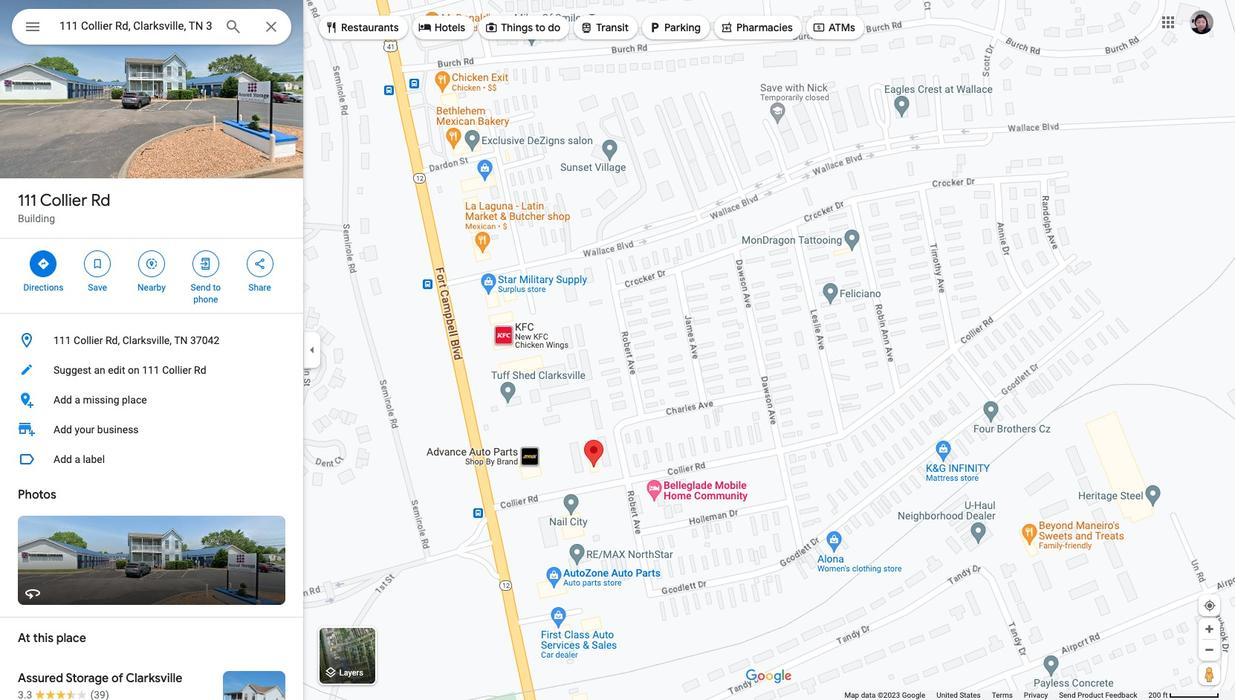 Task type: vqa. For each thing, say whether or not it's contained in the screenshot.


Task type: describe. For each thing, give the bounding box(es) containing it.
rd inside suggest an edit on 111 collier rd button
[[194, 364, 206, 376]]

phone
[[193, 294, 218, 305]]

send for send to phone
[[191, 282, 211, 293]]

111 for rd,
[[54, 334, 71, 346]]

data
[[861, 691, 876, 699]]

nearby
[[138, 282, 166, 293]]

ft
[[1163, 691, 1168, 699]]

111 collier rd, clarksville, tn 37042 button
[[0, 325, 303, 355]]

terms
[[992, 691, 1013, 699]]

states
[[960, 691, 981, 699]]

collapse side panel image
[[304, 342, 320, 358]]

2 horizontal spatial 111
[[142, 364, 160, 376]]

business
[[97, 424, 139, 435]]

to inside  things to do
[[535, 21, 545, 34]]

suggest
[[54, 364, 91, 376]]

 pharmacies
[[720, 19, 793, 36]]

111 for rd
[[18, 190, 36, 211]]

111 Collier Rd, Clarksville, TN 37042 field
[[12, 9, 291, 45]]

on
[[128, 364, 139, 376]]

atms
[[829, 21, 855, 34]]

google account: michele murakami  
(michele.murakami@adept.ai) image
[[1190, 10, 1214, 34]]


[[37, 256, 50, 272]]

hotels
[[434, 21, 465, 34]]

edit
[[108, 364, 125, 376]]


[[418, 19, 432, 36]]

 things to do
[[485, 19, 561, 36]]

place inside button
[[122, 394, 147, 406]]

 atms
[[812, 19, 855, 36]]

rd,
[[105, 334, 120, 346]]

add your business link
[[0, 415, 303, 444]]


[[253, 256, 266, 272]]

your
[[75, 424, 95, 435]]

at
[[18, 631, 30, 646]]

suggest an edit on 111 collier rd
[[54, 364, 206, 376]]

 restaurants
[[325, 19, 399, 36]]

save
[[88, 282, 107, 293]]

add for add a label
[[54, 453, 72, 465]]

 button
[[12, 9, 54, 48]]

add a label
[[54, 453, 105, 465]]

send for send product feedback
[[1059, 691, 1076, 699]]

storage
[[66, 671, 109, 686]]

200 ft button
[[1148, 691, 1219, 699]]

send product feedback
[[1059, 691, 1137, 699]]

restaurants
[[341, 21, 399, 34]]

footer inside google maps element
[[844, 690, 1148, 700]]

feedback
[[1105, 691, 1137, 699]]

rd inside 111 collier rd building
[[91, 190, 110, 211]]

do
[[548, 21, 561, 34]]

add a missing place button
[[0, 385, 303, 415]]

add for add your business
[[54, 424, 72, 435]]

building
[[18, 213, 55, 224]]


[[24, 16, 42, 37]]

add a missing place
[[54, 394, 147, 406]]

zoom in image
[[1204, 623, 1215, 635]]


[[325, 19, 338, 36]]

clarksville,
[[122, 334, 172, 346]]

suggest an edit on 111 collier rd button
[[0, 355, 303, 385]]

united states button
[[937, 690, 981, 700]]

this
[[33, 631, 54, 646]]

show your location image
[[1203, 599, 1216, 612]]

at this place
[[18, 631, 86, 646]]

parking
[[664, 21, 701, 34]]


[[199, 256, 212, 272]]

assured storage of clarksville
[[18, 671, 182, 686]]

 hotels
[[418, 19, 465, 36]]

3.3 stars 39 reviews image
[[18, 687, 109, 700]]



Task type: locate. For each thing, give the bounding box(es) containing it.
 transit
[[580, 19, 629, 36]]

collier inside 111 collier rd building
[[40, 190, 87, 211]]

map data ©2023 google
[[844, 691, 925, 699]]

a for missing
[[75, 394, 80, 406]]

111 right on in the bottom of the page
[[142, 364, 160, 376]]

tn
[[174, 334, 188, 346]]

a for label
[[75, 453, 80, 465]]

200 ft
[[1148, 691, 1168, 699]]

111 up building
[[18, 190, 36, 211]]

1 horizontal spatial to
[[535, 21, 545, 34]]

send to phone
[[191, 282, 221, 305]]

0 vertical spatial to
[[535, 21, 545, 34]]

0 vertical spatial collier
[[40, 190, 87, 211]]

1 vertical spatial send
[[1059, 691, 1076, 699]]

collier for rd,
[[74, 334, 103, 346]]

united
[[937, 691, 958, 699]]

to inside send to phone
[[213, 282, 221, 293]]

3 add from the top
[[54, 453, 72, 465]]


[[485, 19, 498, 36]]

actions for 111 collier rd region
[[0, 239, 303, 313]]


[[580, 19, 593, 36]]

add down suggest
[[54, 394, 72, 406]]

collier up building
[[40, 190, 87, 211]]

1 horizontal spatial send
[[1059, 691, 1076, 699]]

product
[[1078, 691, 1104, 699]]

37042
[[190, 334, 219, 346]]

share
[[248, 282, 271, 293]]

111 inside 111 collier rd building
[[18, 190, 36, 211]]

of
[[112, 671, 123, 686]]

to left do
[[535, 21, 545, 34]]

add left label
[[54, 453, 72, 465]]

1 horizontal spatial place
[[122, 394, 147, 406]]

terms button
[[992, 690, 1013, 700]]

©2023
[[878, 691, 900, 699]]

assured
[[18, 671, 63, 686]]

collier down tn
[[162, 364, 191, 376]]

1 vertical spatial place
[[56, 631, 86, 646]]

place right this
[[56, 631, 86, 646]]

1 vertical spatial a
[[75, 453, 80, 465]]

0 horizontal spatial send
[[191, 282, 211, 293]]

add inside add your business link
[[54, 424, 72, 435]]

zoom out image
[[1204, 644, 1215, 655]]

2 vertical spatial add
[[54, 453, 72, 465]]

collier
[[40, 190, 87, 211], [74, 334, 103, 346], [162, 364, 191, 376]]

clarksville
[[126, 671, 182, 686]]

1 vertical spatial collier
[[74, 334, 103, 346]]

 parking
[[648, 19, 701, 36]]

111 collier rd, clarksville, tn 37042
[[54, 334, 219, 346]]

add inside add a label button
[[54, 453, 72, 465]]

footer containing map data ©2023 google
[[844, 690, 1148, 700]]

send left product
[[1059, 691, 1076, 699]]


[[812, 19, 826, 36]]

map
[[844, 691, 859, 699]]

to up phone
[[213, 282, 221, 293]]

1 horizontal spatial 111
[[54, 334, 71, 346]]

0 horizontal spatial rd
[[91, 190, 110, 211]]

111 up suggest
[[54, 334, 71, 346]]

a inside button
[[75, 394, 80, 406]]

pharmacies
[[736, 21, 793, 34]]

rd down '37042'
[[194, 364, 206, 376]]

google maps element
[[0, 0, 1235, 700]]

1 horizontal spatial rd
[[194, 364, 206, 376]]

add
[[54, 394, 72, 406], [54, 424, 72, 435], [54, 453, 72, 465]]

send product feedback button
[[1059, 690, 1137, 700]]

a
[[75, 394, 80, 406], [75, 453, 80, 465]]

rd
[[91, 190, 110, 211], [194, 364, 206, 376]]

send
[[191, 282, 211, 293], [1059, 691, 1076, 699]]

1 add from the top
[[54, 394, 72, 406]]

0 vertical spatial a
[[75, 394, 80, 406]]

1 a from the top
[[75, 394, 80, 406]]


[[720, 19, 733, 36]]

0 vertical spatial send
[[191, 282, 211, 293]]

a left label
[[75, 453, 80, 465]]

rd up 
[[91, 190, 110, 211]]

2 vertical spatial collier
[[162, 364, 191, 376]]

0 vertical spatial place
[[122, 394, 147, 406]]

show street view coverage image
[[1199, 663, 1220, 685]]

1 vertical spatial add
[[54, 424, 72, 435]]

111
[[18, 190, 36, 211], [54, 334, 71, 346], [142, 364, 160, 376]]

 search field
[[12, 9, 291, 48]]

send inside button
[[1059, 691, 1076, 699]]

label
[[83, 453, 105, 465]]

privacy button
[[1024, 690, 1048, 700]]

0 vertical spatial 111
[[18, 190, 36, 211]]

111 collier rd building
[[18, 190, 110, 224]]

photos
[[18, 487, 56, 502]]

assured storage of clarksville link
[[0, 659, 303, 700]]

none field inside 111 collier rd, clarksville, tn 37042 field
[[59, 17, 213, 35]]

to
[[535, 21, 545, 34], [213, 282, 221, 293]]

2 a from the top
[[75, 453, 80, 465]]

a inside button
[[75, 453, 80, 465]]

place
[[122, 394, 147, 406], [56, 631, 86, 646]]

united states
[[937, 691, 981, 699]]

privacy
[[1024, 691, 1048, 699]]

add a label button
[[0, 444, 303, 474]]

add for add a missing place
[[54, 394, 72, 406]]

collier left rd,
[[74, 334, 103, 346]]

place down on in the bottom of the page
[[122, 394, 147, 406]]

footer
[[844, 690, 1148, 700]]

send up phone
[[191, 282, 211, 293]]

add inside add a missing place button
[[54, 394, 72, 406]]

0 vertical spatial add
[[54, 394, 72, 406]]

send inside send to phone
[[191, 282, 211, 293]]

google
[[902, 691, 925, 699]]

an
[[94, 364, 105, 376]]

2 vertical spatial 111
[[142, 364, 160, 376]]

missing
[[83, 394, 119, 406]]

0 horizontal spatial 111
[[18, 190, 36, 211]]

0 vertical spatial rd
[[91, 190, 110, 211]]

directions
[[23, 282, 63, 293]]

111 collier rd main content
[[0, 0, 303, 700]]

1 vertical spatial 111
[[54, 334, 71, 346]]

collier for rd
[[40, 190, 87, 211]]

layers
[[339, 668, 363, 678]]


[[145, 256, 158, 272]]

transit
[[596, 21, 629, 34]]

add your business
[[54, 424, 139, 435]]

0 horizontal spatial to
[[213, 282, 221, 293]]

None field
[[59, 17, 213, 35]]

200
[[1148, 691, 1161, 699]]

1 vertical spatial to
[[213, 282, 221, 293]]

a left the missing
[[75, 394, 80, 406]]


[[91, 256, 104, 272]]

0 horizontal spatial place
[[56, 631, 86, 646]]

add left the your
[[54, 424, 72, 435]]


[[648, 19, 661, 36]]

things
[[501, 21, 533, 34]]

2 add from the top
[[54, 424, 72, 435]]

1 vertical spatial rd
[[194, 364, 206, 376]]



